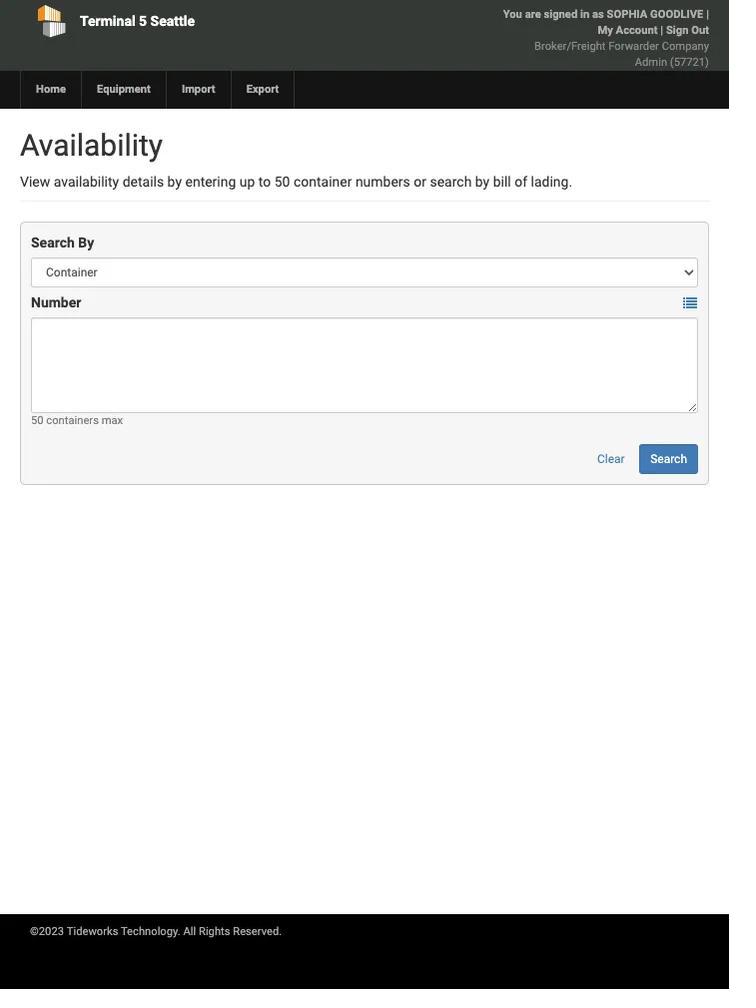 Task type: describe. For each thing, give the bounding box(es) containing it.
bill
[[493, 174, 511, 190]]

account
[[616, 24, 658, 37]]

number
[[31, 295, 81, 311]]

availability
[[54, 174, 119, 190]]

export link
[[230, 71, 294, 109]]

Number text field
[[31, 318, 698, 414]]

import link
[[166, 71, 230, 109]]

show list image
[[683, 297, 697, 311]]

import
[[182, 83, 215, 96]]

numbers
[[355, 174, 410, 190]]

search
[[430, 174, 472, 190]]

(57721)
[[670, 56, 709, 69]]

containers
[[46, 415, 99, 428]]

clear
[[597, 453, 625, 467]]

my
[[598, 24, 613, 37]]

broker/freight
[[535, 40, 606, 53]]

or
[[414, 174, 427, 190]]

1 by from the left
[[167, 174, 182, 190]]

search button
[[639, 445, 698, 474]]

terminal 5 seattle
[[80, 13, 195, 29]]

technology.
[[121, 926, 181, 939]]

container
[[294, 174, 352, 190]]

5
[[139, 13, 147, 29]]

terminal
[[80, 13, 135, 29]]

search for search by
[[31, 235, 75, 251]]

search by
[[31, 235, 94, 251]]

1 horizontal spatial |
[[706, 8, 709, 21]]

rights
[[199, 926, 230, 939]]

signed
[[544, 8, 578, 21]]

availability
[[20, 128, 163, 163]]

sign out link
[[666, 24, 709, 37]]

equipment link
[[81, 71, 166, 109]]

you are signed in as sophia goodlive | my account | sign out broker/freight forwarder company admin (57721)
[[503, 8, 709, 69]]

lading.
[[531, 174, 573, 190]]

to
[[259, 174, 271, 190]]

50 containers max
[[31, 415, 123, 428]]

by
[[78, 235, 94, 251]]

max
[[102, 415, 123, 428]]

home link
[[20, 71, 81, 109]]



Task type: vqa. For each thing, say whether or not it's contained in the screenshot.
Search to the top
yes



Task type: locate. For each thing, give the bounding box(es) containing it.
view availability details by entering up to 50 container numbers or search by bill of lading.
[[20, 174, 573, 190]]

entering
[[185, 174, 236, 190]]

| left sign
[[661, 24, 663, 37]]

by right details
[[167, 174, 182, 190]]

sign
[[666, 24, 689, 37]]

forwarder
[[609, 40, 659, 53]]

company
[[662, 40, 709, 53]]

sophia
[[607, 8, 648, 21]]

1 vertical spatial 50
[[31, 415, 44, 428]]

50 right the to
[[274, 174, 290, 190]]

0 horizontal spatial 50
[[31, 415, 44, 428]]

50
[[274, 174, 290, 190], [31, 415, 44, 428]]

up
[[240, 174, 255, 190]]

0 horizontal spatial search
[[31, 235, 75, 251]]

2 by from the left
[[475, 174, 490, 190]]

0 horizontal spatial by
[[167, 174, 182, 190]]

|
[[706, 8, 709, 21], [661, 24, 663, 37]]

in
[[580, 8, 590, 21]]

search
[[31, 235, 75, 251], [650, 453, 687, 467]]

my account link
[[598, 24, 658, 37]]

by
[[167, 174, 182, 190], [475, 174, 490, 190]]

as
[[592, 8, 604, 21]]

goodlive
[[650, 8, 704, 21]]

view
[[20, 174, 50, 190]]

by left bill
[[475, 174, 490, 190]]

details
[[122, 174, 164, 190]]

0 horizontal spatial |
[[661, 24, 663, 37]]

©2023 tideworks
[[30, 926, 118, 939]]

search right clear 'button'
[[650, 453, 687, 467]]

1 vertical spatial search
[[650, 453, 687, 467]]

search left by on the top of the page
[[31, 235, 75, 251]]

search inside button
[[650, 453, 687, 467]]

terminal 5 seattle link
[[20, 0, 290, 42]]

equipment
[[97, 83, 151, 96]]

search for search
[[650, 453, 687, 467]]

©2023 tideworks technology. all rights reserved.
[[30, 926, 282, 939]]

50 left containers at top left
[[31, 415, 44, 428]]

admin
[[635, 56, 667, 69]]

you
[[503, 8, 522, 21]]

1 horizontal spatial search
[[650, 453, 687, 467]]

export
[[246, 83, 279, 96]]

seattle
[[150, 13, 195, 29]]

are
[[525, 8, 541, 21]]

0 vertical spatial 50
[[274, 174, 290, 190]]

out
[[691, 24, 709, 37]]

reserved.
[[233, 926, 282, 939]]

1 horizontal spatial 50
[[274, 174, 290, 190]]

all
[[183, 926, 196, 939]]

clear button
[[586, 445, 636, 474]]

0 vertical spatial |
[[706, 8, 709, 21]]

0 vertical spatial search
[[31, 235, 75, 251]]

1 horizontal spatial by
[[475, 174, 490, 190]]

of
[[515, 174, 528, 190]]

1 vertical spatial |
[[661, 24, 663, 37]]

| up out at the right top of the page
[[706, 8, 709, 21]]

home
[[36, 83, 66, 96]]



